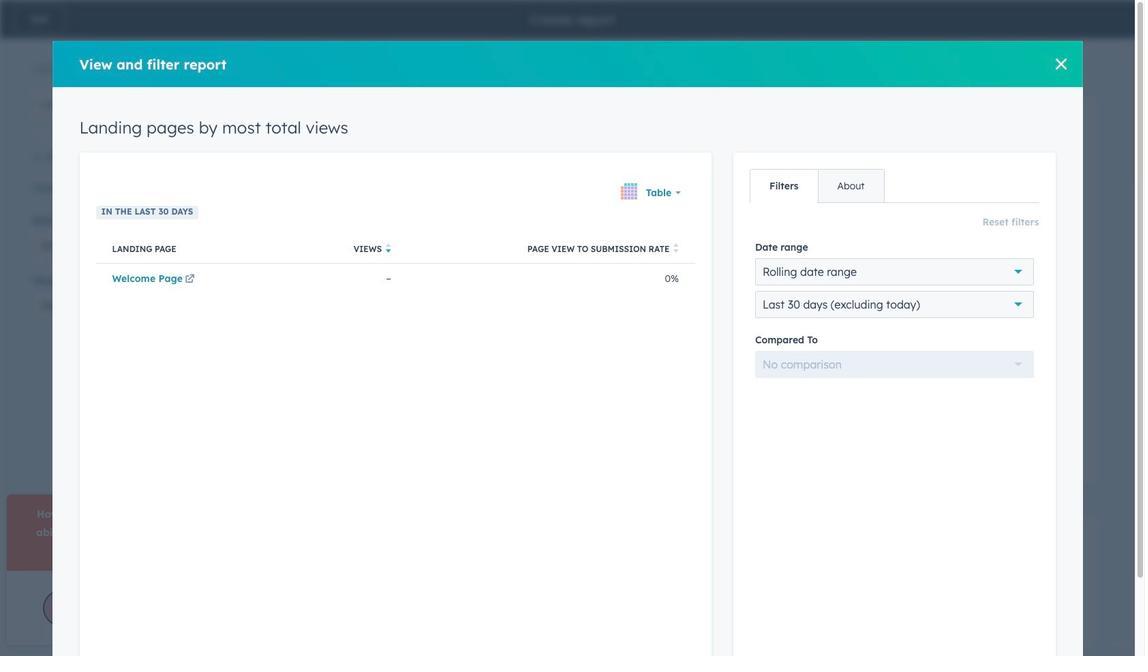 Task type: describe. For each thing, give the bounding box(es) containing it.
link opens in a new window image
[[185, 275, 195, 285]]

close image
[[1056, 59, 1067, 70]]

Search search field
[[33, 91, 203, 118]]

page section element
[[0, 0, 1146, 38]]

descending sort. press to sort ascending. image
[[386, 244, 391, 253]]



Task type: locate. For each thing, give the bounding box(es) containing it.
link opens in a new window image
[[185, 275, 195, 285]]

press to sort. element
[[674, 244, 679, 255]]

None checkbox
[[236, 92, 658, 489], [680, 92, 1103, 489], [680, 511, 1103, 657], [236, 92, 658, 489], [680, 92, 1103, 489], [680, 511, 1103, 657]]

press to sort. image
[[674, 244, 679, 253]]

tab list
[[750, 169, 885, 203]]

None checkbox
[[236, 511, 658, 657]]

descending sort. press to sort ascending. element
[[386, 244, 391, 255]]

dialog
[[52, 41, 1083, 657]]



Task type: vqa. For each thing, say whether or not it's contained in the screenshot.
Search search box
yes



